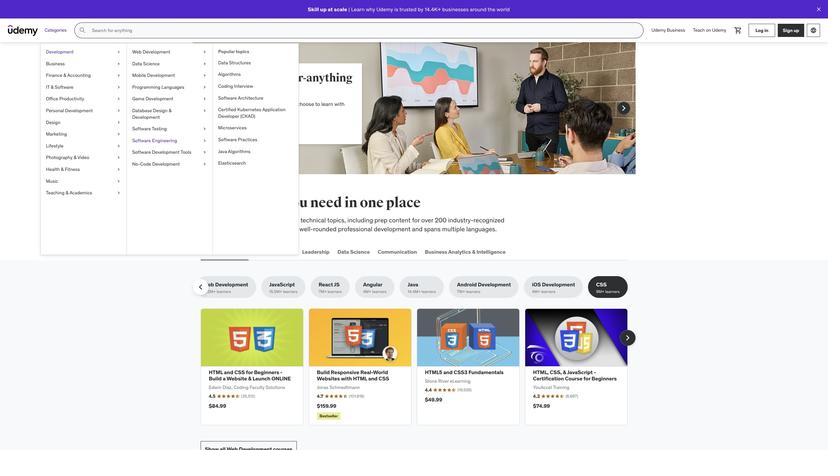 Task type: describe. For each thing, give the bounding box(es) containing it.
certified
[[218, 107, 236, 113]]

content
[[389, 217, 411, 224]]

build for teams
[[224, 71, 253, 85]]

development link
[[41, 46, 127, 58]]

submit search image
[[79, 26, 87, 34]]

- inside html and css for beginners - build a website & launch online
[[280, 370, 282, 376]]

software for software development tools
[[132, 150, 151, 156]]

teaching & academics
[[46, 190, 92, 196]]

& right "teaching"
[[66, 190, 68, 196]]

database
[[132, 108, 152, 114]]

development up programming languages
[[147, 72, 175, 78]]

communication button
[[376, 244, 418, 260]]

& inside button
[[472, 249, 475, 255]]

a inside html and css for beginners - build a website & launch online
[[223, 376, 226, 383]]

certifications,
[[201, 225, 239, 233]]

topics,
[[327, 217, 346, 224]]

0 vertical spatial the
[[488, 6, 495, 12]]

development down categories dropdown button
[[46, 49, 74, 55]]

recognized
[[474, 217, 505, 224]]

development down engineering
[[152, 150, 180, 156]]

personal development link
[[41, 105, 127, 117]]

lifestyle link
[[41, 140, 127, 152]]

data science for data science link at the left
[[132, 61, 160, 67]]

html5
[[425, 370, 442, 376]]

teach
[[693, 27, 705, 33]]

prep
[[375, 217, 388, 224]]

learners inside react js 7m+ learners
[[328, 290, 342, 295]]

xsmall image for office productivity
[[116, 96, 121, 102]]

testing
[[152, 126, 167, 132]]

to inside covering critical workplace skills to technical topics, including prep content for over 200 industry-recognized certifications, our catalog supports well-rounded professional development and spans multiple languages.
[[293, 217, 299, 224]]

development down office productivity link
[[65, 108, 93, 114]]

architecture
[[238, 95, 263, 101]]

1 vertical spatial the
[[222, 195, 243, 212]]

software architecture
[[218, 95, 263, 101]]

xsmall image for lifestyle
[[116, 143, 121, 150]]

application
[[262, 107, 286, 113]]

data for data structures link
[[218, 60, 228, 66]]

development inside database design & development
[[132, 114, 160, 120]]

next image
[[622, 333, 633, 344]]

with inside build responsive real-world websites with html and css
[[341, 376, 352, 383]]

technical
[[300, 217, 326, 224]]

12.2m+
[[203, 290, 216, 295]]

demo
[[254, 125, 268, 132]]

java algorithms
[[218, 149, 251, 155]]

java for java algorithms
[[218, 149, 227, 155]]

html5 and css3 fundamentals link
[[425, 370, 504, 376]]

and inside build responsive real-world websites with html and css
[[368, 376, 378, 383]]

need
[[310, 195, 342, 212]]

js
[[334, 282, 340, 288]]

it for it certifications
[[255, 249, 260, 255]]

for inside covering critical workplace skills to technical topics, including prep content for over 200 industry-recognized certifications, our catalog supports well-rounded professional development and spans multiple languages.
[[412, 217, 420, 224]]

learn
[[321, 101, 333, 107]]

and inside covering critical workplace skills to technical topics, including prep content for over 200 industry-recognized certifications, our catalog supports well-rounded professional development and spans multiple languages.
[[412, 225, 423, 233]]

photography & video
[[46, 155, 89, 161]]

beginners inside html and css for beginners - build a website & launch online
[[254, 370, 279, 376]]

xsmall image for personal development
[[116, 108, 121, 114]]

xsmall image for database design & development
[[202, 108, 207, 114]]

place
[[386, 195, 421, 212]]

for inside html, css, & javascript - certification course for beginners
[[584, 376, 591, 383]]

previous image for topic filters element
[[195, 282, 206, 293]]

xsmall image for it & software
[[116, 84, 121, 91]]

200
[[435, 217, 447, 224]]

by
[[418, 6, 423, 12]]

sign
[[783, 27, 793, 33]]

business analytics & intelligence
[[425, 249, 506, 255]]

multiple
[[442, 225, 465, 233]]

sign up
[[783, 27, 799, 33]]

website
[[227, 376, 247, 383]]

html inside html and css for beginners - build a website & launch online
[[209, 370, 223, 376]]

log in
[[756, 27, 769, 33]]

all the skills you need in one place
[[201, 195, 421, 212]]

software development tools link
[[127, 147, 213, 159]]

fundamentals
[[469, 370, 504, 376]]

build inside html and css for beginners - build a website & launch online
[[209, 376, 222, 383]]

development down programming languages
[[146, 96, 173, 102]]

it & software
[[46, 84, 73, 90]]

xsmall image for design
[[116, 120, 121, 126]]

learners inside 'angular 4m+ learners'
[[372, 290, 387, 295]]

css inside html and css for beginners - build a website & launch online
[[234, 370, 245, 376]]

business for business analytics & intelligence
[[425, 249, 447, 255]]

xsmall image for programming languages
[[202, 84, 207, 91]]

popular
[[218, 49, 235, 55]]

finance & accounting link
[[41, 70, 127, 82]]

photography
[[46, 155, 73, 161]]

software for software architecture
[[218, 95, 237, 101]]

software engineering element
[[213, 44, 299, 255]]

7m+ for react js
[[319, 290, 327, 295]]

teach on udemy link
[[689, 22, 730, 38]]

xsmall image for music
[[116, 178, 121, 185]]

coding
[[218, 83, 233, 89]]

data for data science link at the left
[[132, 61, 142, 67]]

business analytics & intelligence button
[[424, 244, 507, 260]]

accounting
[[67, 72, 91, 78]]

tools
[[181, 150, 191, 156]]

0 vertical spatial business
[[667, 27, 685, 33]]

html inside build responsive real-world websites with html and css
[[353, 376, 367, 383]]

office productivity link
[[41, 93, 127, 105]]

& right health
[[61, 167, 64, 173]]

developer
[[218, 113, 239, 119]]

with inside 'build ready-for-anything teams see why leading organizations choose to learn with udemy business.'
[[335, 101, 345, 107]]

learners inside ios development 4m+ learners
[[541, 290, 556, 295]]

learners inside javascript 15.5m+ learners
[[283, 290, 298, 295]]

software for software engineering
[[132, 138, 151, 144]]

data science for data science button
[[337, 249, 370, 255]]

html, css, & javascript - certification course for beginners
[[533, 370, 617, 383]]

choose
[[297, 101, 314, 107]]

you
[[284, 195, 308, 212]]

css,
[[550, 370, 562, 376]]

css inside css 9m+ learners
[[596, 282, 607, 288]]

web development for web development button
[[202, 249, 247, 255]]

scale
[[334, 6, 347, 12]]

development inside button
[[214, 249, 247, 255]]

programming languages link
[[127, 82, 213, 93]]

& inside 'link'
[[51, 84, 54, 90]]

development up data science link at the left
[[143, 49, 170, 55]]

analytics
[[448, 249, 471, 255]]

up for skill
[[320, 6, 327, 12]]

why for teams
[[235, 101, 244, 107]]

it certifications
[[255, 249, 294, 255]]

popular topics
[[218, 49, 249, 55]]

interview
[[234, 83, 253, 89]]

design link
[[41, 117, 127, 129]]

build responsive real-world websites with html and css link
[[317, 370, 389, 383]]

java for java 14.4m+ learners
[[408, 282, 418, 288]]

web development button
[[201, 244, 248, 260]]

over
[[421, 217, 433, 224]]

angular
[[363, 282, 382, 288]]

websites
[[317, 376, 340, 383]]

web for web development button
[[202, 249, 213, 255]]

xsmall image for game development
[[202, 96, 207, 102]]

& inside html, css, & javascript - certification course for beginners
[[563, 370, 566, 376]]

business for business
[[46, 61, 65, 67]]

academics
[[69, 190, 92, 196]]

xsmall image for mobile development
[[202, 72, 207, 79]]

health
[[46, 167, 60, 173]]

& inside html and css for beginners - build a website & launch online
[[248, 376, 251, 383]]

web inside web development 12.2m+ learners
[[203, 282, 214, 288]]

practices
[[238, 137, 257, 143]]

categories
[[45, 27, 67, 33]]

- inside html, css, & javascript - certification course for beginners
[[594, 370, 596, 376]]

personal development
[[46, 108, 93, 114]]

css inside build responsive real-world websites with html and css
[[379, 376, 389, 383]]

software engineering link
[[127, 135, 213, 147]]

html, css, & javascript - certification course for beginners link
[[533, 370, 617, 383]]

choose a language image
[[810, 27, 817, 34]]

xsmall image for data science
[[202, 61, 207, 67]]

xsmall image for marketing
[[116, 131, 121, 138]]

Search for anything text field
[[91, 25, 635, 36]]

carousel element containing build ready-for-anything teams
[[193, 42, 636, 175]]

world
[[373, 370, 388, 376]]

rounded
[[313, 225, 337, 233]]

science for data science button
[[350, 249, 370, 255]]

teams
[[224, 84, 256, 98]]

xsmall image for teaching & academics
[[116, 190, 121, 197]]

log
[[756, 27, 764, 33]]

close image
[[816, 6, 822, 13]]

|
[[349, 6, 350, 12]]

html5 and css3 fundamentals
[[425, 370, 504, 376]]



Task type: vqa. For each thing, say whether or not it's contained in the screenshot.


Task type: locate. For each thing, give the bounding box(es) containing it.
to up the supports
[[293, 217, 299, 224]]

build left website
[[209, 376, 222, 383]]

why right 'learn'
[[366, 6, 375, 12]]

design down personal on the top left of the page
[[46, 120, 60, 125]]

java inside software engineering "element"
[[218, 149, 227, 155]]

1 horizontal spatial build
[[224, 71, 253, 85]]

xsmall image for development
[[116, 49, 121, 55]]

0 vertical spatial carousel element
[[193, 42, 636, 175]]

2 7m+ from the left
[[457, 290, 465, 295]]

1 horizontal spatial -
[[594, 370, 596, 376]]

algorithms link
[[213, 69, 299, 81]]

web down certifications,
[[202, 249, 213, 255]]

covering
[[201, 217, 226, 224]]

4 learners from the left
[[372, 290, 387, 295]]

0 vertical spatial skills
[[246, 195, 282, 212]]

1 vertical spatial in
[[345, 195, 357, 212]]

4m+ inside ios development 4m+ learners
[[532, 290, 540, 295]]

web inside "web development" link
[[132, 49, 142, 55]]

request a demo
[[228, 125, 268, 132]]

build left responsive
[[317, 370, 330, 376]]

0 vertical spatial data science
[[132, 61, 160, 67]]

css up 9m+
[[596, 282, 607, 288]]

finance
[[46, 72, 62, 78]]

web development up data science link at the left
[[132, 49, 170, 55]]

build inside 'build ready-for-anything teams see why leading organizations choose to learn with udemy business.'
[[224, 71, 253, 85]]

software up code
[[132, 150, 151, 156]]

anything
[[306, 71, 353, 85]]

software inside it & software 'link'
[[55, 84, 73, 90]]

no-
[[132, 161, 140, 167]]

1 vertical spatial skills
[[278, 217, 292, 224]]

shopping cart with 0 items image
[[734, 26, 742, 34]]

data science up mobile
[[132, 61, 160, 67]]

trusted
[[399, 6, 417, 12]]

0 horizontal spatial data science
[[132, 61, 160, 67]]

css right real-
[[379, 376, 389, 383]]

1 horizontal spatial beginners
[[592, 376, 617, 383]]

xsmall image inside office productivity link
[[116, 96, 121, 102]]

learners inside css 9m+ learners
[[605, 290, 620, 295]]

a
[[250, 125, 253, 132], [223, 376, 226, 383]]

data structures link
[[213, 57, 299, 69]]

0 horizontal spatial a
[[223, 376, 226, 383]]

for left over
[[412, 217, 420, 224]]

0 horizontal spatial to
[[293, 217, 299, 224]]

business down 'spans'
[[425, 249, 447, 255]]

software inside the software development tools link
[[132, 150, 151, 156]]

1 vertical spatial design
[[46, 120, 60, 125]]

elasticsearch link
[[213, 158, 299, 170]]

businesses
[[442, 6, 469, 12]]

one
[[360, 195, 384, 212]]

algorithms down 'software practices'
[[228, 149, 251, 155]]

software inside software practices 'link'
[[218, 137, 237, 143]]

software for software testing
[[132, 126, 151, 132]]

xsmall image inside teaching & academics link
[[116, 190, 121, 197]]

1 horizontal spatial to
[[315, 101, 320, 107]]

it left the certifications
[[255, 249, 260, 255]]

1 vertical spatial web development
[[202, 249, 247, 255]]

1 horizontal spatial 4m+
[[532, 290, 540, 295]]

& left video
[[74, 155, 76, 161]]

css left launch
[[234, 370, 245, 376]]

2 4m+ from the left
[[532, 290, 540, 295]]

xsmall image for business
[[116, 61, 121, 67]]

up for sign
[[794, 27, 799, 33]]

1 horizontal spatial html
[[353, 376, 367, 383]]

0 horizontal spatial for
[[246, 370, 253, 376]]

1 vertical spatial previous image
[[195, 282, 206, 293]]

java inside java 14.4m+ learners
[[408, 282, 418, 288]]

software development tools
[[132, 150, 191, 156]]

xsmall image for finance & accounting
[[116, 72, 121, 79]]

udemy image
[[8, 25, 38, 36]]

critical
[[227, 217, 246, 224]]

javascript
[[269, 282, 295, 288], [567, 370, 593, 376]]

2 learners from the left
[[283, 290, 298, 295]]

video
[[78, 155, 89, 161]]

science
[[143, 61, 160, 67], [350, 249, 370, 255]]

html and css for beginners - build a website & launch online
[[209, 370, 291, 383]]

xsmall image inside personal development link
[[116, 108, 121, 114]]

& right css,
[[563, 370, 566, 376]]

build down structures
[[224, 71, 253, 85]]

0 horizontal spatial 7m+
[[319, 290, 327, 295]]

web
[[132, 49, 142, 55], [202, 249, 213, 255], [203, 282, 214, 288]]

xsmall image inside data science link
[[202, 61, 207, 67]]

14.4m+
[[408, 290, 421, 295]]

xsmall image inside design link
[[116, 120, 121, 126]]

4m+ down ios
[[532, 290, 540, 295]]

xsmall image for health & fitness
[[116, 167, 121, 173]]

0 horizontal spatial -
[[280, 370, 282, 376]]

1 vertical spatial with
[[341, 376, 352, 383]]

learners inside web development 12.2m+ learners
[[217, 290, 231, 295]]

css3
[[454, 370, 467, 376]]

skills up workplace
[[246, 195, 282, 212]]

0 horizontal spatial build
[[209, 376, 222, 383]]

a left demo
[[250, 125, 253, 132]]

it for it & software
[[46, 84, 50, 90]]

xsmall image inside the "business" link
[[116, 61, 121, 67]]

0 vertical spatial with
[[335, 101, 345, 107]]

data science link
[[127, 58, 213, 70]]

beginners right website
[[254, 370, 279, 376]]

skills up the supports
[[278, 217, 292, 224]]

data inside button
[[337, 249, 349, 255]]

for
[[412, 217, 420, 224], [246, 370, 253, 376], [584, 376, 591, 383]]

data science inside button
[[337, 249, 370, 255]]

0 vertical spatial javascript
[[269, 282, 295, 288]]

the up critical
[[222, 195, 243, 212]]

& left launch
[[248, 376, 251, 383]]

1 vertical spatial web
[[202, 249, 213, 255]]

learners inside java 14.4m+ learners
[[422, 290, 436, 295]]

up left at
[[320, 6, 327, 12]]

2 horizontal spatial business
[[667, 27, 685, 33]]

xsmall image inside photography & video link
[[116, 155, 121, 161]]

business.
[[242, 108, 265, 115]]

web up mobile
[[132, 49, 142, 55]]

7m+ down android
[[457, 290, 465, 295]]

beginners right course at the bottom right of the page
[[592, 376, 617, 383]]

launch
[[253, 376, 270, 383]]

xsmall image inside finance & accounting link
[[116, 72, 121, 79]]

development up the 12.2m+
[[215, 282, 248, 288]]

database design & development
[[132, 108, 172, 120]]

beginners
[[254, 370, 279, 376], [592, 376, 617, 383]]

15.5m+
[[269, 290, 282, 295]]

code
[[140, 161, 151, 167]]

java 14.4m+ learners
[[408, 282, 436, 295]]

algorithms up coding
[[218, 72, 241, 77]]

9m+
[[596, 290, 604, 295]]

1 vertical spatial carousel element
[[201, 309, 636, 426]]

1 horizontal spatial up
[[794, 27, 799, 33]]

0 vertical spatial to
[[315, 101, 320, 107]]

finance & accounting
[[46, 72, 91, 78]]

1 horizontal spatial for
[[412, 217, 420, 224]]

software up office productivity
[[55, 84, 73, 90]]

science up mobile development
[[143, 61, 160, 67]]

javascript right css,
[[567, 370, 593, 376]]

data science down professional
[[337, 249, 370, 255]]

with right websites
[[341, 376, 352, 383]]

certified kubernetes application developer (ckad) link
[[213, 104, 299, 122]]

data for data science button
[[337, 249, 349, 255]]

1 horizontal spatial javascript
[[567, 370, 593, 376]]

7m+ down react
[[319, 290, 327, 295]]

previous image inside topic filters element
[[195, 282, 206, 293]]

why for |
[[366, 6, 375, 12]]

1 vertical spatial business
[[46, 61, 65, 67]]

development down certifications,
[[214, 249, 247, 255]]

0 vertical spatial why
[[366, 6, 375, 12]]

with right 'learn'
[[335, 101, 345, 107]]

0 horizontal spatial it
[[46, 84, 50, 90]]

xsmall image for no-code development
[[202, 161, 207, 168]]

1 horizontal spatial the
[[488, 6, 495, 12]]

up right sign
[[794, 27, 799, 33]]

web inside web development button
[[202, 249, 213, 255]]

health & fitness link
[[41, 164, 127, 176]]

no-code development
[[132, 161, 180, 167]]

software up 'software engineering'
[[132, 126, 151, 132]]

0 vertical spatial previous image
[[199, 103, 210, 114]]

1 horizontal spatial web development
[[202, 249, 247, 255]]

teaching & academics link
[[41, 188, 127, 199]]

- right course at the bottom right of the page
[[594, 370, 596, 376]]

music link
[[41, 176, 127, 188]]

up inside 'link'
[[794, 27, 799, 33]]

xsmall image for software testing
[[202, 126, 207, 132]]

0 horizontal spatial in
[[345, 195, 357, 212]]

6 learners from the left
[[466, 290, 481, 295]]

0 horizontal spatial business
[[46, 61, 65, 67]]

javascript inside javascript 15.5m+ learners
[[269, 282, 295, 288]]

data inside software engineering "element"
[[218, 60, 228, 66]]

1 vertical spatial science
[[350, 249, 370, 255]]

2 vertical spatial business
[[425, 249, 447, 255]]

1 7m+ from the left
[[319, 290, 327, 295]]

it inside it certifications button
[[255, 249, 260, 255]]

1 horizontal spatial data science
[[337, 249, 370, 255]]

software architecture link
[[213, 92, 299, 104]]

2 - from the left
[[594, 370, 596, 376]]

data up mobile
[[132, 61, 142, 67]]

4m+ down angular
[[363, 290, 371, 295]]

7m+ for android development
[[457, 290, 465, 295]]

marketing link
[[41, 129, 127, 140]]

responsive
[[331, 370, 359, 376]]

why
[[366, 6, 375, 12], [235, 101, 244, 107]]

1 vertical spatial algorithms
[[228, 149, 251, 155]]

a left website
[[223, 376, 226, 383]]

1 horizontal spatial css
[[379, 376, 389, 383]]

xsmall image inside development link
[[116, 49, 121, 55]]

xsmall image inside software engineering link
[[202, 138, 207, 144]]

it up office
[[46, 84, 50, 90]]

learners inside the android development 7m+ learners
[[466, 290, 481, 295]]

development down the software development tools link
[[152, 161, 180, 167]]

categories button
[[41, 22, 71, 38]]

1 horizontal spatial 7m+
[[457, 290, 465, 295]]

office productivity
[[46, 96, 84, 102]]

a inside request a demo "link"
[[250, 125, 253, 132]]

development inside ios development 4m+ learners
[[542, 282, 575, 288]]

to inside 'build ready-for-anything teams see why leading organizations choose to learn with udemy business.'
[[315, 101, 320, 107]]

1 vertical spatial it
[[255, 249, 260, 255]]

1 vertical spatial a
[[223, 376, 226, 383]]

certification
[[533, 376, 564, 383]]

0 vertical spatial java
[[218, 149, 227, 155]]

leadership
[[302, 249, 330, 255]]

xsmall image inside database design & development link
[[202, 108, 207, 114]]

html left website
[[209, 370, 223, 376]]

0 horizontal spatial up
[[320, 6, 327, 12]]

mobile development link
[[127, 70, 213, 82]]

java up elasticsearch
[[218, 149, 227, 155]]

languages.
[[466, 225, 497, 233]]

0 horizontal spatial javascript
[[269, 282, 295, 288]]

0 horizontal spatial html
[[209, 370, 223, 376]]

3 learners from the left
[[328, 290, 342, 295]]

1 horizontal spatial java
[[408, 282, 418, 288]]

carousel element
[[193, 42, 636, 175], [201, 309, 636, 426]]

xsmall image for web development
[[202, 49, 207, 55]]

kubernetes
[[237, 107, 261, 113]]

2 horizontal spatial for
[[584, 376, 591, 383]]

build for websites
[[317, 370, 330, 376]]

data down popular
[[218, 60, 228, 66]]

beginners inside html, css, & javascript - certification course for beginners
[[592, 376, 617, 383]]

0 vertical spatial design
[[153, 108, 168, 114]]

next image
[[618, 103, 629, 114]]

udemy
[[377, 6, 393, 12], [652, 27, 666, 33], [712, 27, 726, 33], [224, 108, 241, 115]]

0 horizontal spatial web development
[[132, 49, 170, 55]]

1 horizontal spatial data
[[218, 60, 228, 66]]

2 horizontal spatial build
[[317, 370, 330, 376]]

& up office
[[51, 84, 54, 90]]

1 horizontal spatial why
[[366, 6, 375, 12]]

8 learners from the left
[[605, 290, 620, 295]]

1 vertical spatial java
[[408, 282, 418, 288]]

0 vertical spatial science
[[143, 61, 160, 67]]

why right see
[[235, 101, 244, 107]]

1 vertical spatial data science
[[337, 249, 370, 255]]

& right analytics
[[472, 249, 475, 255]]

languages
[[162, 84, 184, 90]]

skill
[[308, 6, 319, 12]]

xsmall image inside health & fitness link
[[116, 167, 121, 173]]

css
[[596, 282, 607, 288], [234, 370, 245, 376], [379, 376, 389, 383]]

skills inside covering critical workplace skills to technical topics, including prep content for over 200 industry-recognized certifications, our catalog supports well-rounded professional development and spans multiple languages.
[[278, 217, 292, 224]]

it & software link
[[41, 82, 127, 93]]

0 horizontal spatial the
[[222, 195, 243, 212]]

7m+ inside the android development 7m+ learners
[[457, 290, 465, 295]]

html left world
[[353, 376, 367, 383]]

development inside web development 12.2m+ learners
[[215, 282, 248, 288]]

javascript inside html, css, & javascript - certification course for beginners
[[567, 370, 593, 376]]

software inside software testing link
[[132, 126, 151, 132]]

in right log
[[765, 27, 769, 33]]

xsmall image for photography & video
[[116, 155, 121, 161]]

data
[[218, 60, 228, 66], [132, 61, 142, 67], [337, 249, 349, 255]]

1 vertical spatial to
[[293, 217, 299, 224]]

1 horizontal spatial it
[[255, 249, 260, 255]]

development right ios
[[542, 282, 575, 288]]

0 horizontal spatial data
[[132, 61, 142, 67]]

software inside software engineering link
[[132, 138, 151, 144]]

udemy inside 'build ready-for-anything teams see why leading organizations choose to learn with udemy business.'
[[224, 108, 241, 115]]

including
[[348, 217, 373, 224]]

java
[[218, 149, 227, 155], [408, 282, 418, 288]]

data down professional
[[337, 249, 349, 255]]

workplace
[[247, 217, 276, 224]]

xsmall image inside it & software 'link'
[[116, 84, 121, 91]]

xsmall image
[[116, 72, 121, 79], [202, 84, 207, 91], [202, 96, 207, 102], [116, 108, 121, 114], [202, 126, 207, 132], [116, 131, 121, 138], [202, 138, 207, 144], [116, 143, 121, 150], [202, 161, 207, 168], [116, 178, 121, 185]]

development right android
[[478, 282, 511, 288]]

1 horizontal spatial science
[[350, 249, 370, 255]]

web for "web development" link
[[132, 49, 142, 55]]

programming
[[132, 84, 160, 90]]

0 vertical spatial in
[[765, 27, 769, 33]]

0 horizontal spatial beginners
[[254, 370, 279, 376]]

web development for "web development" link
[[132, 49, 170, 55]]

angular 4m+ learners
[[363, 282, 387, 295]]

1 learners from the left
[[217, 290, 231, 295]]

business up finance
[[46, 61, 65, 67]]

catalog
[[251, 225, 272, 233]]

the left world
[[488, 6, 495, 12]]

science for data science link at the left
[[143, 61, 160, 67]]

why inside 'build ready-for-anything teams see why leading organizations choose to learn with udemy business.'
[[235, 101, 244, 107]]

xsmall image inside lifestyle link
[[116, 143, 121, 150]]

xsmall image inside the software development tools link
[[202, 150, 207, 156]]

java up the 14.4m+
[[408, 282, 418, 288]]

software practices
[[218, 137, 257, 143]]

& right finance
[[63, 72, 66, 78]]

7m+ inside react js 7m+ learners
[[319, 290, 327, 295]]

well-
[[299, 225, 313, 233]]

web up the 12.2m+
[[203, 282, 214, 288]]

0 vertical spatial web development
[[132, 49, 170, 55]]

xsmall image for software development tools
[[202, 150, 207, 156]]

science down professional
[[350, 249, 370, 255]]

1 vertical spatial why
[[235, 101, 244, 107]]

build inside build responsive real-world websites with html and css
[[317, 370, 330, 376]]

0 vertical spatial algorithms
[[218, 72, 241, 77]]

javascript up 15.5m+
[[269, 282, 295, 288]]

5 learners from the left
[[422, 290, 436, 295]]

it certifications button
[[254, 244, 296, 260]]

xsmall image for software engineering
[[202, 138, 207, 144]]

design inside database design & development
[[153, 108, 168, 114]]

xsmall image inside software testing link
[[202, 126, 207, 132]]

software for software practices
[[218, 137, 237, 143]]

0 horizontal spatial java
[[218, 149, 227, 155]]

1 4m+ from the left
[[363, 290, 371, 295]]

around
[[470, 6, 487, 12]]

& down game development link
[[169, 108, 172, 114]]

react js 7m+ learners
[[319, 282, 342, 295]]

7 learners from the left
[[541, 290, 556, 295]]

certified kubernetes application developer (ckad)
[[218, 107, 286, 119]]

xsmall image
[[116, 49, 121, 55], [202, 49, 207, 55], [116, 61, 121, 67], [202, 61, 207, 67], [202, 72, 207, 79], [116, 84, 121, 91], [116, 96, 121, 102], [202, 108, 207, 114], [116, 120, 121, 126], [202, 150, 207, 156], [116, 155, 121, 161], [116, 167, 121, 173], [116, 190, 121, 197]]

software down software testing
[[132, 138, 151, 144]]

1 - from the left
[[280, 370, 282, 376]]

development inside the android development 7m+ learners
[[478, 282, 511, 288]]

0 horizontal spatial 4m+
[[363, 290, 371, 295]]

2 horizontal spatial data
[[337, 249, 349, 255]]

& inside database design & development
[[169, 108, 172, 114]]

photography & video link
[[41, 152, 127, 164]]

ios
[[532, 282, 541, 288]]

it inside it & software 'link'
[[46, 84, 50, 90]]

in up including at the left of the page
[[345, 195, 357, 212]]

for inside html and css for beginners - build a website & launch online
[[246, 370, 253, 376]]

office
[[46, 96, 58, 102]]

design down the game development
[[153, 108, 168, 114]]

0 vertical spatial a
[[250, 125, 253, 132]]

1 vertical spatial up
[[794, 27, 799, 33]]

xsmall image inside "web development" link
[[202, 49, 207, 55]]

0 horizontal spatial why
[[235, 101, 244, 107]]

software inside software architecture "link"
[[218, 95, 237, 101]]

to left 'learn'
[[315, 101, 320, 107]]

game development
[[132, 96, 173, 102]]

marketing
[[46, 131, 67, 137]]

business left teach at the top of page
[[667, 27, 685, 33]]

web development down certifications,
[[202, 249, 247, 255]]

xsmall image inside marketing link
[[116, 131, 121, 138]]

game development link
[[127, 93, 213, 105]]

database design & development link
[[127, 105, 213, 123]]

software up certified on the top of the page
[[218, 95, 237, 101]]

xsmall image inside no-code development link
[[202, 161, 207, 168]]

1 horizontal spatial business
[[425, 249, 447, 255]]

business inside button
[[425, 249, 447, 255]]

1 horizontal spatial design
[[153, 108, 168, 114]]

xsmall image inside programming languages link
[[202, 84, 207, 91]]

for left online
[[246, 370, 253, 376]]

web development link
[[127, 46, 213, 58]]

0 vertical spatial web
[[132, 49, 142, 55]]

previous image for carousel element containing build ready-for-anything teams
[[199, 103, 210, 114]]

xsmall image inside game development link
[[202, 96, 207, 102]]

fitness
[[65, 167, 80, 173]]

2 vertical spatial web
[[203, 282, 214, 288]]

web development 12.2m+ learners
[[203, 282, 248, 295]]

xsmall image inside mobile development link
[[202, 72, 207, 79]]

no-code development link
[[127, 159, 213, 170]]

web development inside button
[[202, 249, 247, 255]]

development down database
[[132, 114, 160, 120]]

0 horizontal spatial design
[[46, 120, 60, 125]]

science inside button
[[350, 249, 370, 255]]

previous image
[[199, 103, 210, 114], [195, 282, 206, 293]]

software down microservices
[[218, 137, 237, 143]]

xsmall image inside music link
[[116, 178, 121, 185]]

topic filters element
[[193, 277, 628, 299]]

business link
[[41, 58, 127, 70]]

udemy business
[[652, 27, 685, 33]]

0 vertical spatial up
[[320, 6, 327, 12]]

0 horizontal spatial css
[[234, 370, 245, 376]]

- right launch
[[280, 370, 282, 376]]

for right course at the bottom right of the page
[[584, 376, 591, 383]]

development
[[374, 225, 411, 233]]

microservices link
[[213, 122, 299, 134]]

carousel element containing html and css for beginners - build a website & launch online
[[201, 309, 636, 426]]

1 horizontal spatial a
[[250, 125, 253, 132]]

javascript 15.5m+ learners
[[269, 282, 298, 295]]

and inside html and css for beginners - build a website & launch online
[[224, 370, 233, 376]]

0 vertical spatial it
[[46, 84, 50, 90]]

2 horizontal spatial css
[[596, 282, 607, 288]]

1 horizontal spatial in
[[765, 27, 769, 33]]

0 horizontal spatial science
[[143, 61, 160, 67]]

4m+ inside 'angular 4m+ learners'
[[363, 290, 371, 295]]

1 vertical spatial javascript
[[567, 370, 593, 376]]



